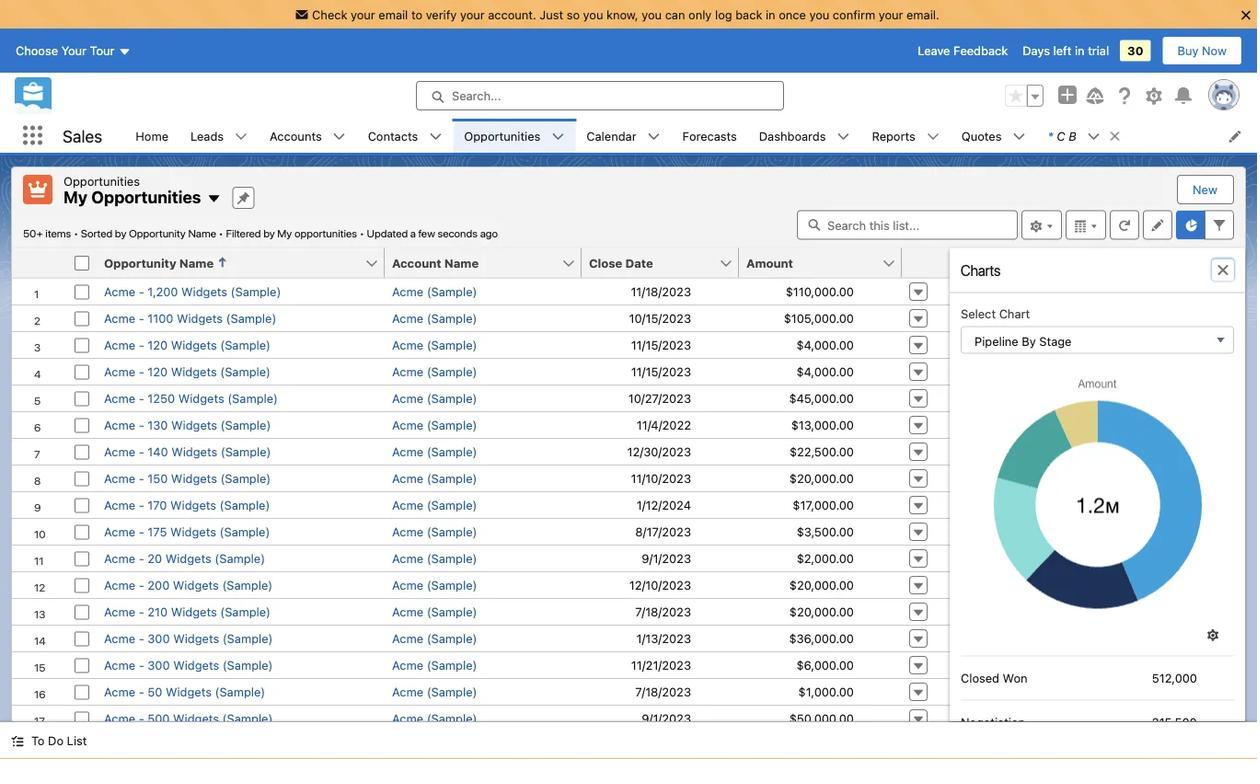Task type: describe. For each thing, give the bounding box(es) containing it.
date
[[626, 256, 654, 270]]

175
[[148, 525, 167, 539]]

opportunities inside list item
[[464, 129, 541, 143]]

130
[[148, 418, 168, 432]]

3 your from the left
[[879, 7, 904, 21]]

widgets for second acme - 120 widgets (sample) link from the bottom of the the my opportunities grid
[[171, 338, 217, 352]]

contacts link
[[357, 119, 429, 153]]

acme - 1250 widgets (sample) link
[[104, 391, 278, 405]]

close date
[[589, 256, 654, 270]]

150
[[148, 471, 168, 485]]

choose your tour button
[[15, 36, 132, 65]]

calendar
[[587, 129, 637, 143]]

13 acme (sample) from the top
[[392, 605, 477, 619]]

choose
[[16, 44, 58, 58]]

acme - 150 widgets (sample)
[[104, 471, 271, 485]]

512,000
[[1153, 671, 1198, 685]]

11/18/2023
[[631, 285, 692, 298]]

$20,000.00 for 11/10/2023
[[790, 471, 855, 485]]

1100
[[148, 311, 174, 325]]

1 you from the left
[[583, 7, 604, 21]]

home link
[[125, 119, 180, 153]]

$50,000.00
[[790, 712, 855, 726]]

$4,000.00 for first acme - 120 widgets (sample) link from the bottom of the the my opportunities grid
[[797, 365, 855, 378]]

do
[[48, 734, 64, 748]]

5 acme (sample) link from the top
[[392, 391, 477, 405]]

text default image for contacts
[[429, 130, 442, 143]]

so
[[567, 7, 580, 21]]

$45,000.00
[[790, 391, 855, 405]]

7 acme (sample) from the top
[[392, 445, 477, 459]]

my opportunities status
[[23, 227, 367, 240]]

closed won
[[961, 671, 1028, 685]]

50
[[148, 685, 162, 699]]

close
[[589, 256, 623, 270]]

buy now button
[[1163, 36, 1243, 65]]

- for acme - 1,200 widgets (sample) "link" in the left top of the page
[[139, 285, 144, 298]]

opportunities image
[[23, 175, 52, 204]]

- for acme - 1100 widgets (sample) link
[[139, 311, 144, 325]]

leads
[[191, 129, 224, 143]]

$20,000.00 for 7/18/2023
[[790, 605, 855, 619]]

now
[[1203, 44, 1228, 58]]

quotes
[[962, 129, 1002, 143]]

acme - 175 widgets (sample) link
[[104, 525, 270, 539]]

leave feedback link
[[918, 44, 1009, 58]]

$13,000.00
[[792, 418, 855, 432]]

- for acme - 140 widgets (sample) link
[[139, 445, 144, 459]]

$2,000.00
[[797, 552, 855, 565]]

widgets for acme - 20 widgets (sample) link
[[166, 552, 212, 565]]

$105,000.00
[[784, 311, 855, 325]]

text default image inside leads list item
[[235, 130, 248, 143]]

text default image inside 'list item'
[[1088, 130, 1101, 143]]

2 acme - 120 widgets (sample) from the top
[[104, 365, 271, 378]]

- for acme - 210 widgets (sample) link on the bottom of page
[[139, 605, 144, 619]]

updated
[[367, 227, 408, 240]]

1 11/15/2023 from the top
[[631, 338, 692, 352]]

acme - 20 widgets (sample)
[[104, 552, 265, 565]]

leave
[[918, 44, 951, 58]]

acme - 210 widgets (sample)
[[104, 605, 271, 619]]

0 horizontal spatial my
[[64, 187, 88, 207]]

acme (sample) link for acme - 210 widgets (sample) link on the bottom of page
[[392, 605, 477, 619]]

opportunities up the my opportunities status
[[91, 187, 201, 207]]

- for the acme - 1250 widgets (sample) 'link'
[[139, 391, 144, 405]]

item number element
[[12, 248, 67, 279]]

select
[[961, 306, 996, 320]]

buy
[[1178, 44, 1199, 58]]

name for account name
[[445, 256, 479, 270]]

2 • from the left
[[219, 227, 224, 240]]

$17,000.00
[[793, 498, 855, 512]]

acme (sample) link for acme - 140 widgets (sample) link
[[392, 445, 477, 459]]

list containing home
[[125, 119, 1258, 153]]

17 acme (sample) from the top
[[392, 712, 477, 726]]

items
[[45, 227, 71, 240]]

reports link
[[861, 119, 927, 153]]

120 for second acme - 120 widgets (sample) link from the bottom of the the my opportunities grid
[[148, 338, 168, 352]]

leads list item
[[180, 119, 259, 153]]

acme (sample) link for acme - 50 widgets (sample) link
[[392, 685, 477, 699]]

verify
[[426, 7, 457, 21]]

14 - from the top
[[139, 632, 144, 646]]

1,200
[[148, 285, 178, 298]]

11/21/2023
[[632, 658, 692, 672]]

confirm
[[833, 7, 876, 21]]

10/27/2023
[[629, 391, 692, 405]]

15 - from the top
[[139, 658, 144, 672]]

acme (sample) link for acme - 1100 widgets (sample) link
[[392, 311, 477, 325]]

- for acme - 150 widgets (sample) link
[[139, 471, 144, 485]]

leave feedback
[[918, 44, 1009, 58]]

2 11/15/2023 from the top
[[631, 365, 692, 378]]

widgets for first acme - 120 widgets (sample) link from the bottom of the the my opportunities grid
[[171, 365, 217, 378]]

12/10/2023
[[630, 578, 692, 592]]

calendar link
[[576, 119, 648, 153]]

list item containing *
[[1037, 119, 1131, 153]]

$6,000.00
[[797, 658, 855, 672]]

4 acme (sample) from the top
[[392, 365, 477, 378]]

pipeline by stage button
[[961, 326, 1235, 354]]

my opportunities|opportunities|list view element
[[11, 167, 1247, 760]]

opportunities list item
[[453, 119, 576, 153]]

opportunities down the sales at top
[[64, 174, 140, 188]]

account.
[[488, 7, 537, 21]]

text default image inside dashboards list item
[[838, 130, 850, 143]]

accounts
[[270, 129, 322, 143]]

seconds
[[438, 227, 478, 240]]

acme - 1250 widgets (sample)
[[104, 391, 278, 405]]

charts
[[961, 262, 1001, 279]]

acme (sample) link for acme - 150 widgets (sample) link
[[392, 471, 477, 485]]

acme - 50 widgets (sample) link
[[104, 685, 265, 699]]

10/15/2023
[[629, 311, 692, 325]]

contacts list item
[[357, 119, 453, 153]]

acme - 170 widgets (sample) link
[[104, 498, 270, 512]]

few
[[419, 227, 435, 240]]

widgets for acme - 175 widgets (sample) link
[[170, 525, 216, 539]]

$3,500.00
[[797, 525, 855, 539]]

my opportunities grid
[[12, 248, 950, 760]]

acme (sample) link for 'acme - 130 widgets (sample)' link
[[392, 418, 477, 432]]

acme (sample) link for acme - 1,200 widgets (sample) "link" in the left top of the page
[[392, 285, 477, 298]]

1 9/1/2023 from the top
[[642, 552, 692, 565]]

negotiation
[[961, 716, 1026, 729]]

acme (sample) link for acme - 300 widgets (sample) link related to 11/21/2023
[[392, 658, 477, 672]]

widgets for acme - 500 widgets (sample) link
[[173, 712, 219, 726]]

1 acme - 120 widgets (sample) from the top
[[104, 338, 271, 352]]

11 acme (sample) from the top
[[392, 552, 477, 565]]

quotes list item
[[951, 119, 1037, 153]]

can
[[666, 7, 686, 21]]

2 9/1/2023 from the top
[[642, 712, 692, 726]]

widgets for acme - 170 widgets (sample) "link" on the bottom left of page
[[170, 498, 216, 512]]

to do list
[[31, 734, 87, 748]]

action image
[[902, 248, 950, 278]]

my opportunities
[[64, 187, 201, 207]]

widgets for acme - 150 widgets (sample) link
[[171, 471, 217, 485]]

account
[[392, 256, 442, 270]]

- for acme - 20 widgets (sample) link
[[139, 552, 144, 565]]

new button
[[1179, 176, 1233, 204]]

2 you from the left
[[642, 7, 662, 21]]

feedback
[[954, 44, 1009, 58]]

widgets for acme - 140 widgets (sample) link
[[172, 445, 218, 459]]

widgets for acme - 210 widgets (sample) link on the bottom of page
[[171, 605, 217, 619]]

account name button
[[385, 248, 562, 278]]

close date element
[[582, 248, 751, 279]]

accounts link
[[259, 119, 333, 153]]

acme - 175 widgets (sample)
[[104, 525, 270, 539]]

acme - 500 widgets (sample)
[[104, 712, 273, 726]]

trial
[[1089, 44, 1110, 58]]

forecasts link
[[672, 119, 748, 153]]

$36,000.00
[[790, 632, 855, 646]]

acme - 200 widgets (sample) link
[[104, 578, 273, 592]]

$4,000.00 for second acme - 120 widgets (sample) link from the bottom of the the my opportunities grid
[[797, 338, 855, 352]]

won
[[1003, 671, 1028, 685]]

acme - 300 widgets (sample) link for 1/13/2023
[[104, 632, 273, 646]]



Task type: vqa. For each thing, say whether or not it's contained in the screenshot.


Task type: locate. For each thing, give the bounding box(es) containing it.
1 300 from the top
[[148, 632, 170, 646]]

1 7/18/2023 from the top
[[636, 605, 692, 619]]

2 horizontal spatial your
[[879, 7, 904, 21]]

9 - from the top
[[139, 498, 144, 512]]

days left in trial
[[1023, 44, 1110, 58]]

tour
[[90, 44, 115, 58]]

new
[[1194, 183, 1218, 197]]

text default image
[[1109, 130, 1122, 143], [235, 130, 248, 143], [838, 130, 850, 143], [207, 192, 221, 206], [1216, 263, 1231, 278], [11, 735, 24, 748]]

cell inside the my opportunities grid
[[67, 248, 97, 279]]

0 vertical spatial 120
[[148, 338, 168, 352]]

search... button
[[416, 81, 785, 111]]

$20,000.00 down "$22,500.00" at the bottom of the page
[[790, 471, 855, 485]]

$4,000.00 down the $105,000.00
[[797, 338, 855, 352]]

text default image for calendar
[[648, 130, 661, 143]]

300 for 11/21/2023
[[148, 658, 170, 672]]

accounts list item
[[259, 119, 357, 153]]

widgets down acme - 200 widgets (sample) link
[[171, 605, 217, 619]]

1 $20,000.00 from the top
[[790, 471, 855, 485]]

name
[[188, 227, 216, 240], [179, 256, 214, 270], [445, 256, 479, 270]]

acme - 50 widgets (sample)
[[104, 685, 265, 699]]

$20,000.00 down the $2,000.00
[[790, 578, 855, 592]]

1 vertical spatial acme - 300 widgets (sample) link
[[104, 658, 273, 672]]

widgets up 'acme - 130 widgets (sample)' link
[[178, 391, 224, 405]]

1 • from the left
[[74, 227, 78, 240]]

$20,000.00 for 12/10/2023
[[790, 578, 855, 592]]

1 acme - 300 widgets (sample) from the top
[[104, 632, 273, 646]]

9/1/2023
[[642, 552, 692, 565], [642, 712, 692, 726]]

acme - 300 widgets (sample) up acme - 50 widgets (sample)
[[104, 658, 273, 672]]

acme - 300 widgets (sample) for 1/13/2023
[[104, 632, 273, 646]]

0 horizontal spatial by
[[115, 227, 127, 240]]

120 down 1100
[[148, 338, 168, 352]]

11/4/2022
[[637, 418, 692, 432]]

6 text default image from the left
[[1013, 130, 1026, 143]]

0 vertical spatial 300
[[148, 632, 170, 646]]

$20,000.00 up "$36,000.00"
[[790, 605, 855, 619]]

acme - 210 widgets (sample) link
[[104, 605, 271, 619]]

closed
[[961, 671, 1000, 685]]

17 - from the top
[[139, 712, 144, 726]]

- left 1250
[[139, 391, 144, 405]]

text default image inside the 'calendar' list item
[[648, 130, 661, 143]]

1 acme (sample) from the top
[[392, 285, 477, 298]]

dashboards
[[760, 129, 826, 143]]

widgets up acme - 1100 widgets (sample)
[[181, 285, 227, 298]]

$22,500.00
[[790, 445, 855, 459]]

9 acme (sample) from the top
[[392, 498, 477, 512]]

1 your from the left
[[351, 7, 376, 21]]

close date button
[[582, 248, 719, 278]]

leads link
[[180, 119, 235, 153]]

0 vertical spatial acme - 120 widgets (sample)
[[104, 338, 271, 352]]

widgets for acme - 50 widgets (sample) link
[[166, 685, 212, 699]]

8 - from the top
[[139, 471, 144, 485]]

4 text default image from the left
[[648, 130, 661, 143]]

- down acme - 210 widgets (sample) link on the bottom of page
[[139, 632, 144, 646]]

acme (sample) link for acme - 175 widgets (sample) link
[[392, 525, 477, 539]]

- for acme - 175 widgets (sample) link
[[139, 525, 144, 539]]

5 acme (sample) from the top
[[392, 391, 477, 405]]

3 acme (sample) link from the top
[[392, 338, 477, 352]]

action element
[[902, 248, 950, 279]]

acme - 120 widgets (sample) up the acme - 1250 widgets (sample) 'link'
[[104, 365, 271, 378]]

2 120 from the top
[[148, 365, 168, 378]]

7/18/2023
[[636, 605, 692, 619], [636, 685, 692, 699]]

9/1/2023 down 11/21/2023
[[642, 712, 692, 726]]

- left 150
[[139, 471, 144, 485]]

widgets down the acme - 210 widgets (sample)
[[173, 632, 219, 646]]

2 acme - 300 widgets (sample) link from the top
[[104, 658, 273, 672]]

2 acme (sample) from the top
[[392, 311, 477, 325]]

amount
[[747, 256, 794, 270]]

name for opportunity name
[[179, 256, 214, 270]]

1 vertical spatial 120
[[148, 365, 168, 378]]

16 acme (sample) link from the top
[[392, 685, 477, 699]]

forecasts
[[683, 129, 737, 143]]

text default image inside to do list button
[[11, 735, 24, 748]]

widgets for acme - 200 widgets (sample) link
[[173, 578, 219, 592]]

17 acme (sample) link from the top
[[392, 712, 477, 726]]

widgets up the acme - 1250 widgets (sample) 'link'
[[171, 365, 217, 378]]

14 acme (sample) link from the top
[[392, 632, 477, 646]]

name down the seconds
[[445, 256, 479, 270]]

widgets down the acme - 1,200 widgets (sample)
[[177, 311, 223, 325]]

widgets down acme - 170 widgets (sample)
[[170, 525, 216, 539]]

acme (sample) link for acme - 200 widgets (sample) link
[[392, 578, 477, 592]]

group
[[1006, 85, 1044, 107]]

2 acme - 120 widgets (sample) link from the top
[[104, 365, 271, 378]]

text default image left calendar link
[[552, 130, 565, 143]]

- for acme - 50 widgets (sample) link
[[139, 685, 144, 699]]

0 vertical spatial 7/18/2023
[[636, 605, 692, 619]]

acme (sample) link for second acme - 120 widgets (sample) link from the bottom of the the my opportunities grid
[[392, 338, 477, 352]]

opportunity name
[[104, 256, 214, 270]]

acme - 300 widgets (sample) link up acme - 50 widgets (sample)
[[104, 658, 273, 672]]

1 vertical spatial opportunity
[[104, 256, 176, 270]]

- left '50'
[[139, 685, 144, 699]]

2 vertical spatial $20,000.00
[[790, 605, 855, 619]]

days
[[1023, 44, 1051, 58]]

15 acme (sample) link from the top
[[392, 658, 477, 672]]

widgets for 'acme - 130 widgets (sample)' link
[[171, 418, 217, 432]]

• left updated
[[360, 227, 365, 240]]

1 by from the left
[[115, 227, 127, 240]]

13 acme (sample) link from the top
[[392, 605, 477, 619]]

2 by from the left
[[264, 227, 275, 240]]

text default image up the my opportunities status
[[207, 192, 221, 206]]

6 - from the top
[[139, 418, 144, 432]]

just
[[540, 7, 564, 21]]

3 • from the left
[[360, 227, 365, 240]]

text default image right calendar at top
[[648, 130, 661, 143]]

0 vertical spatial $4,000.00
[[797, 338, 855, 352]]

acme - 130 widgets (sample)
[[104, 418, 271, 432]]

text default image right leads
[[235, 130, 248, 143]]

widgets up acme - 500 widgets (sample) link
[[166, 685, 212, 699]]

acme - 1,200 widgets (sample)
[[104, 285, 281, 298]]

11/15/2023 up 10/27/2023
[[631, 365, 692, 378]]

text default image left to
[[11, 735, 24, 748]]

acme - 500 widgets (sample) link
[[104, 712, 273, 726]]

*
[[1048, 129, 1054, 143]]

None search field
[[797, 210, 1019, 240]]

back
[[736, 7, 763, 21]]

widgets for the acme - 1250 widgets (sample) 'link'
[[178, 391, 224, 405]]

text default image inside contacts list item
[[429, 130, 442, 143]]

acme - 120 widgets (sample) link up the acme - 1250 widgets (sample) 'link'
[[104, 365, 271, 378]]

home
[[136, 129, 169, 143]]

widgets down the acme - 1250 widgets (sample) 'link'
[[171, 418, 217, 432]]

- left 130
[[139, 418, 144, 432]]

0 vertical spatial in
[[766, 7, 776, 21]]

7 acme (sample) link from the top
[[392, 445, 477, 459]]

acme - 300 widgets (sample) for 11/21/2023
[[104, 658, 273, 672]]

2 horizontal spatial •
[[360, 227, 365, 240]]

12 - from the top
[[139, 578, 144, 592]]

widgets down acme - 140 widgets (sample) link
[[171, 471, 217, 485]]

1 vertical spatial acme - 300 widgets (sample)
[[104, 658, 273, 672]]

text default image inside opportunities list item
[[552, 130, 565, 143]]

11/10/2023
[[631, 471, 692, 485]]

2 300 from the top
[[148, 658, 170, 672]]

acme
[[104, 285, 135, 298], [392, 285, 424, 298], [104, 311, 135, 325], [392, 311, 424, 325], [104, 338, 135, 352], [392, 338, 424, 352], [104, 365, 135, 378], [392, 365, 424, 378], [104, 391, 135, 405], [392, 391, 424, 405], [104, 418, 135, 432], [392, 418, 424, 432], [104, 445, 135, 459], [392, 445, 424, 459], [104, 471, 135, 485], [392, 471, 424, 485], [104, 498, 135, 512], [392, 498, 424, 512], [104, 525, 135, 539], [392, 525, 424, 539], [104, 552, 135, 565], [392, 552, 424, 565], [104, 578, 135, 592], [392, 578, 424, 592], [104, 605, 135, 619], [392, 605, 424, 619], [104, 632, 135, 646], [392, 632, 424, 646], [104, 658, 135, 672], [392, 658, 424, 672], [104, 685, 135, 699], [392, 685, 424, 699], [104, 712, 135, 726], [392, 712, 424, 726]]

acme - 300 widgets (sample) link down the acme - 210 widgets (sample)
[[104, 632, 273, 646]]

acme (sample) link
[[392, 285, 477, 298], [392, 311, 477, 325], [392, 338, 477, 352], [392, 365, 477, 378], [392, 391, 477, 405], [392, 418, 477, 432], [392, 445, 477, 459], [392, 471, 477, 485], [392, 498, 477, 512], [392, 525, 477, 539], [392, 552, 477, 565], [392, 578, 477, 592], [392, 605, 477, 619], [392, 632, 477, 646], [392, 658, 477, 672], [392, 685, 477, 699], [392, 712, 477, 726]]

opportunity inside button
[[104, 256, 176, 270]]

widgets for acme - 1100 widgets (sample) link
[[177, 311, 223, 325]]

widgets for acme - 1,200 widgets (sample) "link" in the left top of the page
[[181, 285, 227, 298]]

text default image left "reports" link
[[838, 130, 850, 143]]

amount button
[[739, 248, 882, 278]]

acme (sample) link for acme - 20 widgets (sample) link
[[392, 552, 477, 565]]

0 horizontal spatial your
[[351, 7, 376, 21]]

$4,000.00
[[797, 338, 855, 352], [797, 365, 855, 378]]

widgets down acme - 1100 widgets (sample)
[[171, 338, 217, 352]]

widgets down acme - 50 widgets (sample) link
[[173, 712, 219, 726]]

opportunities
[[464, 129, 541, 143], [64, 174, 140, 188], [91, 187, 201, 207]]

4 acme (sample) link from the top
[[392, 365, 477, 378]]

3 you from the left
[[810, 7, 830, 21]]

10 acme (sample) link from the top
[[392, 525, 477, 539]]

5 - from the top
[[139, 391, 144, 405]]

dashboards list item
[[748, 119, 861, 153]]

0 vertical spatial acme - 120 widgets (sample) link
[[104, 338, 271, 352]]

5 text default image from the left
[[927, 130, 940, 143]]

2 text default image from the left
[[429, 130, 442, 143]]

- for acme - 170 widgets (sample) "link" on the bottom left of page
[[139, 498, 144, 512]]

check
[[312, 7, 348, 21]]

in right left
[[1076, 44, 1085, 58]]

$4,000.00 up $45,000.00
[[797, 365, 855, 378]]

- for acme - 500 widgets (sample) link
[[139, 712, 144, 726]]

9/1/2023 down the 8/17/2023
[[642, 552, 692, 565]]

you left can
[[642, 7, 662, 21]]

6 acme (sample) link from the top
[[392, 418, 477, 432]]

- down acme - 1100 widgets (sample)
[[139, 338, 144, 352]]

acme - 1100 widgets (sample) link
[[104, 311, 277, 325]]

2 acme - 300 widgets (sample) from the top
[[104, 658, 273, 672]]

1 vertical spatial in
[[1076, 44, 1085, 58]]

2 7/18/2023 from the top
[[636, 685, 692, 699]]

your right verify
[[460, 7, 485, 21]]

11/15/2023 down 10/15/2023
[[631, 338, 692, 352]]

7 text default image from the left
[[1088, 130, 1101, 143]]

12 acme (sample) link from the top
[[392, 578, 477, 592]]

account name
[[392, 256, 479, 270]]

acme (sample) link for acme - 170 widgets (sample) "link" on the bottom left of page
[[392, 498, 477, 512]]

- left 210
[[139, 605, 144, 619]]

- left 200
[[139, 578, 144, 592]]

amount element
[[739, 248, 914, 279]]

account name element
[[385, 248, 593, 279]]

0 vertical spatial opportunity
[[129, 227, 186, 240]]

7 - from the top
[[139, 445, 144, 459]]

12 acme (sample) from the top
[[392, 578, 477, 592]]

by right sorted
[[115, 227, 127, 240]]

•
[[74, 227, 78, 240], [219, 227, 224, 240], [360, 227, 365, 240]]

- left 1,200
[[139, 285, 144, 298]]

1 vertical spatial 300
[[148, 658, 170, 672]]

acme - 120 widgets (sample) down acme - 1100 widgets (sample) link
[[104, 338, 271, 352]]

text default image right b
[[1088, 130, 1101, 143]]

10 - from the top
[[139, 525, 144, 539]]

text default image right accounts
[[333, 130, 346, 143]]

300 down 210
[[148, 632, 170, 646]]

14 acme (sample) from the top
[[392, 632, 477, 646]]

0 vertical spatial 11/15/2023
[[631, 338, 692, 352]]

opportunities link
[[453, 119, 552, 153]]

1 horizontal spatial by
[[264, 227, 275, 240]]

1 horizontal spatial you
[[642, 7, 662, 21]]

ago
[[480, 227, 498, 240]]

acme - 300 widgets (sample) link for 11/21/2023
[[104, 658, 273, 672]]

text default image for reports
[[927, 130, 940, 143]]

reports list item
[[861, 119, 951, 153]]

text default image inside 'list item'
[[1109, 130, 1122, 143]]

acme - 300 widgets (sample) down the acme - 210 widgets (sample)
[[104, 632, 273, 646]]

acme - 130 widgets (sample) link
[[104, 418, 271, 432]]

1 vertical spatial 7/18/2023
[[636, 685, 692, 699]]

opportunity up 1,200
[[104, 256, 176, 270]]

text default image inside the reports list item
[[927, 130, 940, 143]]

widgets up acme - 200 widgets (sample) link
[[166, 552, 212, 565]]

1/13/2023
[[637, 632, 692, 646]]

your
[[61, 44, 87, 58]]

1 vertical spatial $4,000.00
[[797, 365, 855, 378]]

7/18/2023 up 1/13/2023
[[636, 605, 692, 619]]

- for acme - 200 widgets (sample) link
[[139, 578, 144, 592]]

list
[[125, 119, 1258, 153]]

3 - from the top
[[139, 338, 144, 352]]

Search My Opportunities list view. search field
[[797, 210, 1019, 240]]

your left email.
[[879, 7, 904, 21]]

in right back
[[766, 7, 776, 21]]

0 vertical spatial my
[[64, 187, 88, 207]]

0 horizontal spatial •
[[74, 227, 78, 240]]

(sample)
[[231, 285, 281, 298], [427, 285, 477, 298], [226, 311, 277, 325], [427, 311, 477, 325], [220, 338, 271, 352], [427, 338, 477, 352], [220, 365, 271, 378], [427, 365, 477, 378], [228, 391, 278, 405], [427, 391, 477, 405], [221, 418, 271, 432], [427, 418, 477, 432], [221, 445, 271, 459], [427, 445, 477, 459], [221, 471, 271, 485], [427, 471, 477, 485], [220, 498, 270, 512], [427, 498, 477, 512], [220, 525, 270, 539], [427, 525, 477, 539], [215, 552, 265, 565], [427, 552, 477, 565], [222, 578, 273, 592], [427, 578, 477, 592], [220, 605, 271, 619], [427, 605, 477, 619], [223, 632, 273, 646], [427, 632, 477, 646], [223, 658, 273, 672], [427, 658, 477, 672], [215, 685, 265, 699], [427, 685, 477, 699], [223, 712, 273, 726], [427, 712, 477, 726]]

select chart
[[961, 306, 1031, 320]]

to
[[412, 7, 423, 21]]

acme - 1,200 widgets (sample) link
[[104, 285, 281, 298]]

search...
[[452, 89, 501, 103]]

calendar list item
[[576, 119, 672, 153]]

7/18/2023 for $20,000.00
[[636, 605, 692, 619]]

text default image right b
[[1109, 130, 1122, 143]]

acme - 120 widgets (sample)
[[104, 338, 271, 352], [104, 365, 271, 378]]

choose your tour
[[16, 44, 115, 58]]

1 vertical spatial my
[[277, 227, 292, 240]]

$110,000.00
[[786, 285, 855, 298]]

acme - 300 widgets (sample) link
[[104, 632, 273, 646], [104, 658, 273, 672]]

pipeline
[[975, 334, 1019, 348]]

0 horizontal spatial in
[[766, 7, 776, 21]]

text default image inside accounts list item
[[333, 130, 346, 143]]

you
[[583, 7, 604, 21], [642, 7, 662, 21], [810, 7, 830, 21]]

1 vertical spatial $20,000.00
[[790, 578, 855, 592]]

15 acme (sample) from the top
[[392, 658, 477, 672]]

text default image down 'new' button
[[1216, 263, 1231, 278]]

you right 'once'
[[810, 7, 830, 21]]

16 - from the top
[[139, 685, 144, 699]]

acme - 150 widgets (sample) link
[[104, 471, 271, 485]]

2 your from the left
[[460, 7, 485, 21]]

2 $4,000.00 from the top
[[797, 365, 855, 378]]

0 vertical spatial $20,000.00
[[790, 471, 855, 485]]

200
[[148, 578, 170, 592]]

- left 140
[[139, 445, 144, 459]]

1 vertical spatial 9/1/2023
[[642, 712, 692, 726]]

once
[[779, 7, 807, 21]]

list
[[67, 734, 87, 748]]

reports
[[873, 129, 916, 143]]

my left opportunities
[[277, 227, 292, 240]]

- left 500
[[139, 712, 144, 726]]

acme (sample) link for first acme - 120 widgets (sample) link from the bottom of the the my opportunities grid
[[392, 365, 477, 378]]

- left 1100
[[139, 311, 144, 325]]

1 acme - 120 widgets (sample) link from the top
[[104, 338, 271, 352]]

- left 170
[[139, 498, 144, 512]]

text default image for opportunities
[[552, 130, 565, 143]]

text default image right reports
[[927, 130, 940, 143]]

1 acme - 300 widgets (sample) link from the top
[[104, 632, 273, 646]]

you right the so
[[583, 7, 604, 21]]

2 horizontal spatial you
[[810, 7, 830, 21]]

1 120 from the top
[[148, 338, 168, 352]]

check your email to verify your account. just so you know, you can only log back in once you confirm your email.
[[312, 7, 940, 21]]

2 acme (sample) link from the top
[[392, 311, 477, 325]]

3 acme (sample) from the top
[[392, 338, 477, 352]]

widgets up acme - 50 widgets (sample)
[[173, 658, 219, 672]]

name up opportunity name button
[[188, 227, 216, 240]]

9 acme (sample) link from the top
[[392, 498, 477, 512]]

- up acme - 1250 widgets (sample)
[[139, 365, 144, 378]]

- up acme - 50 widgets (sample) link
[[139, 658, 144, 672]]

acme - 140 widgets (sample) link
[[104, 445, 271, 459]]

opportunity up opportunity name
[[129, 227, 186, 240]]

4 - from the top
[[139, 365, 144, 378]]

1 horizontal spatial in
[[1076, 44, 1085, 58]]

filtered
[[226, 227, 261, 240]]

300 for 1/13/2023
[[148, 632, 170, 646]]

buy now
[[1178, 44, 1228, 58]]

1 vertical spatial acme - 120 widgets (sample)
[[104, 365, 271, 378]]

3 text default image from the left
[[552, 130, 565, 143]]

by right filtered
[[264, 227, 275, 240]]

• right items
[[74, 227, 78, 240]]

list item
[[1037, 119, 1131, 153]]

text default image
[[333, 130, 346, 143], [429, 130, 442, 143], [552, 130, 565, 143], [648, 130, 661, 143], [927, 130, 940, 143], [1013, 130, 1026, 143], [1088, 130, 1101, 143]]

- left "20" at the bottom left of the page
[[139, 552, 144, 565]]

1 horizontal spatial my
[[277, 227, 292, 240]]

16 acme (sample) from the top
[[392, 685, 477, 699]]

opportunity name element
[[97, 248, 396, 279]]

10 acme (sample) from the top
[[392, 525, 477, 539]]

1 - from the top
[[139, 285, 144, 298]]

cell
[[67, 248, 97, 279]]

0 horizontal spatial you
[[583, 7, 604, 21]]

8 acme (sample) from the top
[[392, 471, 477, 485]]

acme - 120 widgets (sample) link down acme - 1100 widgets (sample) link
[[104, 338, 271, 352]]

50+ items • sorted by opportunity name • filtered by my opportunities • updated a few seconds ago
[[23, 227, 498, 240]]

1 vertical spatial 11/15/2023
[[631, 365, 692, 378]]

2 $20,000.00 from the top
[[790, 578, 855, 592]]

text default image right contacts
[[429, 130, 442, 143]]

120 up 1250
[[148, 365, 168, 378]]

13 - from the top
[[139, 605, 144, 619]]

widgets up the acme - 210 widgets (sample)
[[173, 578, 219, 592]]

1250
[[148, 391, 175, 405]]

your left email
[[351, 7, 376, 21]]

1 text default image from the left
[[333, 130, 346, 143]]

3 $20,000.00 from the top
[[790, 605, 855, 619]]

0 vertical spatial 9/1/2023
[[642, 552, 692, 565]]

300 up '50'
[[148, 658, 170, 672]]

30
[[1128, 44, 1144, 58]]

11 acme (sample) link from the top
[[392, 552, 477, 565]]

widgets down 'acme - 130 widgets (sample)' link
[[172, 445, 218, 459]]

7/18/2023 down 11/21/2023
[[636, 685, 692, 699]]

8 acme (sample) link from the top
[[392, 471, 477, 485]]

- left "175"
[[139, 525, 144, 539]]

text default image for quotes
[[1013, 130, 1026, 143]]

2 - from the top
[[139, 311, 144, 325]]

7/18/2023 for $1,000.00
[[636, 685, 692, 699]]

chart
[[1000, 306, 1031, 320]]

1 acme (sample) link from the top
[[392, 285, 477, 298]]

6 acme (sample) from the top
[[392, 418, 477, 432]]

0 vertical spatial acme - 300 widgets (sample)
[[104, 632, 273, 646]]

1 horizontal spatial •
[[219, 227, 224, 240]]

text default image left the '*'
[[1013, 130, 1026, 143]]

1 horizontal spatial your
[[460, 7, 485, 21]]

- for 'acme - 130 widgets (sample)' link
[[139, 418, 144, 432]]

acme - 200 widgets (sample)
[[104, 578, 273, 592]]

• left filtered
[[219, 227, 224, 240]]

1 $4,000.00 from the top
[[797, 338, 855, 352]]

opportunities down the search...
[[464, 129, 541, 143]]

my right opportunities icon
[[64, 187, 88, 207]]

1 vertical spatial acme - 120 widgets (sample) link
[[104, 365, 271, 378]]

none search field inside my opportunities|opportunities|list view element
[[797, 210, 1019, 240]]

text default image inside quotes list item
[[1013, 130, 1026, 143]]

text default image for accounts
[[333, 130, 346, 143]]

0 vertical spatial acme - 300 widgets (sample) link
[[104, 632, 273, 646]]

name up acme - 1,200 widgets (sample) "link" in the left top of the page
[[179, 256, 214, 270]]

in
[[766, 7, 776, 21], [1076, 44, 1085, 58]]

acme (sample) link for 1/13/2023 acme - 300 widgets (sample) link
[[392, 632, 477, 646]]

widgets down acme - 150 widgets (sample)
[[170, 498, 216, 512]]

120 for first acme - 120 widgets (sample) link from the bottom of the the my opportunities grid
[[148, 365, 168, 378]]

item number image
[[12, 248, 67, 278]]

11 - from the top
[[139, 552, 144, 565]]



